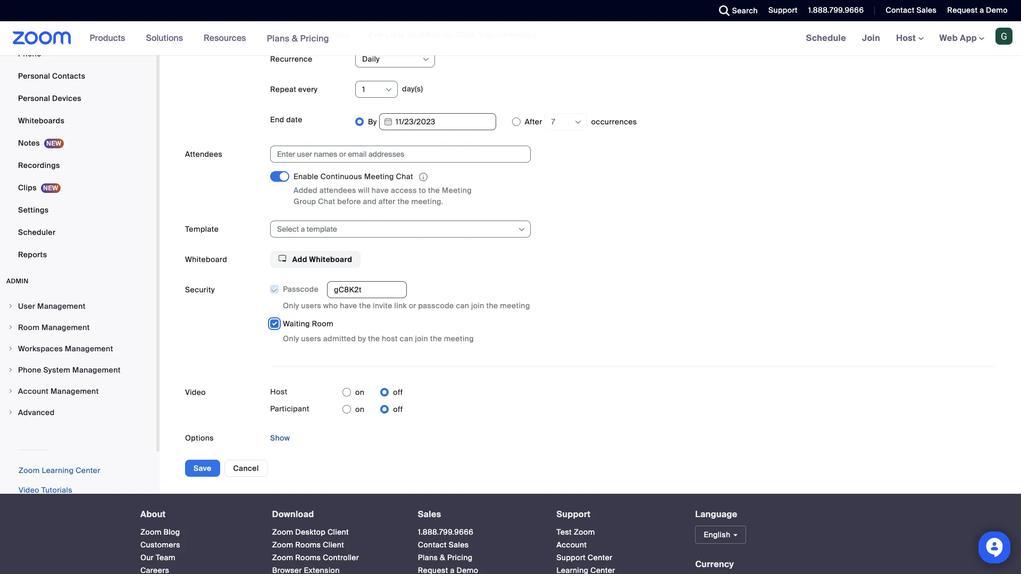 Task type: describe. For each thing, give the bounding box(es) containing it.
1.888.799.9666 link
[[418, 528, 474, 537]]

recurring meeting
[[283, 30, 351, 39]]

system
[[43, 366, 70, 375]]

show options image for template
[[518, 226, 526, 234]]

Date Picker text field
[[379, 113, 496, 130]]

passcode
[[418, 301, 454, 311]]

demo
[[987, 5, 1008, 15]]

request a demo
[[948, 5, 1008, 15]]

0 horizontal spatial center
[[76, 466, 100, 476]]

webinars link
[[0, 21, 156, 42]]

after
[[525, 117, 543, 127]]

1 vertical spatial client
[[323, 541, 344, 550]]

solutions
[[146, 32, 183, 44]]

1 vertical spatial can
[[400, 334, 413, 344]]

23,
[[443, 30, 454, 39]]

save button
[[185, 460, 220, 478]]

about link
[[140, 509, 166, 521]]

& inside 1.888.799.9666 contact sales plans & pricing
[[440, 553, 445, 563]]

user management menu item
[[0, 297, 156, 317]]

account management menu item
[[0, 382, 156, 402]]

phone for phone system management
[[18, 366, 41, 375]]

on for host
[[355, 388, 365, 398]]

workspaces
[[18, 344, 63, 354]]

cancel
[[233, 464, 259, 474]]

zoom rooms client link
[[272, 541, 344, 550]]

users for who
[[301, 301, 321, 311]]

date
[[286, 115, 303, 125]]

access
[[391, 186, 417, 195]]

recordings
[[18, 161, 60, 171]]

contact inside 1.888.799.9666 contact sales plans & pricing
[[418, 541, 447, 550]]

only for only users admitted by the host can join the meeting
[[283, 334, 299, 344]]

0 vertical spatial sales
[[917, 5, 937, 15]]

host inside meetings navigation
[[897, 32, 919, 44]]

1.888.799.9666 contact sales plans & pricing
[[418, 528, 474, 563]]

phone system management menu item
[[0, 360, 156, 381]]

admin
[[6, 277, 29, 286]]

0 horizontal spatial sales
[[418, 509, 441, 521]]

whiteboards link
[[0, 110, 156, 132]]

advanced menu item
[[0, 403, 156, 423]]

phone system management
[[18, 366, 121, 375]]

right image for room management
[[7, 325, 14, 331]]

participant option group
[[343, 401, 403, 418]]

1 button
[[362, 81, 394, 97]]

occurrence(s)
[[485, 30, 536, 39]]

Persistent Chat, enter email address,Enter user names or email addresses text field
[[277, 146, 515, 162]]

learning
[[42, 466, 74, 476]]

schedule
[[806, 32, 847, 44]]

management down workspaces management menu item
[[72, 366, 121, 375]]

repeat
[[270, 85, 296, 94]]

1 horizontal spatial contact
[[886, 5, 915, 15]]

advanced
[[18, 408, 55, 418]]

account management
[[18, 387, 99, 397]]

enable continuous meeting chat application
[[294, 171, 496, 183]]

meeting inside enable continuous meeting chat application
[[364, 172, 394, 181]]

management for account management
[[51, 387, 99, 397]]

zoom down the zoom desktop client 'link' at bottom
[[272, 541, 293, 550]]

users for admitted
[[301, 334, 321, 344]]

zoom learning center
[[19, 466, 100, 476]]

web
[[940, 32, 958, 44]]

0 vertical spatial client
[[328, 528, 349, 537]]

settings link
[[0, 200, 156, 221]]

1 horizontal spatial can
[[456, 301, 469, 311]]

added
[[294, 186, 318, 195]]

cancel button
[[224, 460, 268, 478]]

profile picture image
[[996, 28, 1013, 45]]

request
[[948, 5, 978, 15]]

personal contacts link
[[0, 66, 156, 87]]

off for host
[[393, 388, 403, 398]]

recurring
[[283, 30, 319, 39]]

english
[[704, 531, 731, 540]]

security group
[[270, 282, 996, 345]]

web app
[[940, 32, 977, 44]]

1 horizontal spatial join
[[471, 301, 485, 311]]

test
[[557, 528, 572, 537]]

plans & pricing
[[267, 33, 329, 44]]

support inside test zoom account support center
[[557, 553, 586, 563]]

currency
[[696, 559, 734, 570]]

every day, until nov 23, 2023, 7 occurrence(s)
[[367, 30, 536, 39]]

zoom inside the zoom blog customers our team
[[140, 528, 162, 537]]

test zoom link
[[557, 528, 595, 537]]

clips link
[[0, 177, 156, 199]]

group
[[294, 197, 316, 207]]

only users who have the invite link or passcode can join the meeting
[[283, 301, 530, 311]]

after
[[379, 197, 396, 207]]

right image for phone system management
[[7, 367, 14, 374]]

invite
[[373, 301, 393, 311]]

meeting inside added attendees will have access to the meeting group chat before and after the meeting.
[[442, 186, 472, 195]]

sales inside 1.888.799.9666 contact sales plans & pricing
[[449, 541, 469, 550]]

personal for personal contacts
[[18, 72, 50, 81]]

contact sales
[[886, 5, 937, 15]]

waiting room
[[283, 319, 334, 329]]

template
[[185, 225, 219, 234]]

a
[[980, 5, 985, 15]]

security
[[185, 285, 215, 295]]

0 horizontal spatial meeting
[[321, 30, 351, 39]]

search button
[[711, 0, 761, 21]]

notes link
[[0, 133, 156, 154]]

save
[[194, 464, 212, 474]]

test zoom account support center
[[557, 528, 613, 563]]

resources
[[204, 32, 246, 44]]

attendees
[[185, 150, 223, 159]]

center inside test zoom account support center
[[588, 553, 613, 563]]

who
[[323, 301, 338, 311]]

resources button
[[204, 21, 251, 55]]

show options image for recurrence
[[422, 55, 430, 64]]

1 rooms from the top
[[295, 541, 321, 550]]

by
[[358, 334, 366, 344]]

0 vertical spatial support
[[769, 5, 798, 15]]

host button
[[897, 32, 924, 44]]

video tutorials link
[[19, 486, 72, 496]]

right image inside advanced menu item
[[7, 410, 14, 416]]

management for room management
[[42, 323, 90, 333]]

right image for workspaces
[[7, 346, 14, 352]]

desktop
[[295, 528, 326, 537]]

1.888.799.9666 for 1.888.799.9666
[[809, 5, 864, 15]]

recurrence
[[270, 54, 313, 64]]

1 vertical spatial meeting
[[500, 301, 530, 311]]

pricing inside product information navigation
[[300, 33, 329, 44]]

right image for user
[[7, 304, 14, 310]]

video tutorials
[[19, 486, 72, 496]]

2023,
[[456, 30, 477, 39]]

support center link
[[557, 553, 613, 563]]

plans inside 1.888.799.9666 contact sales plans & pricing
[[418, 553, 438, 563]]

language
[[696, 509, 738, 521]]

right image for account management
[[7, 389, 14, 395]]



Task type: locate. For each thing, give the bounding box(es) containing it.
1 vertical spatial join
[[415, 334, 428, 344]]

0 vertical spatial personal
[[18, 72, 50, 81]]

0 horizontal spatial meeting
[[364, 172, 394, 181]]

room management menu item
[[0, 318, 156, 338]]

2 vertical spatial right image
[[7, 389, 14, 395]]

controller
[[323, 553, 359, 563]]

right image left system
[[7, 367, 14, 374]]

to
[[419, 186, 426, 195]]

1 vertical spatial account
[[557, 541, 587, 550]]

only for only users who have the invite link or passcode can join the meeting
[[283, 301, 299, 311]]

right image left workspaces
[[7, 346, 14, 352]]

personal menu menu
[[0, 0, 156, 267]]

video for video tutorials
[[19, 486, 39, 496]]

0 vertical spatial chat
[[396, 172, 413, 181]]

1.888.799.9666 button
[[801, 0, 867, 21], [809, 5, 864, 15]]

1.888.799.9666
[[809, 5, 864, 15], [418, 528, 474, 537]]

reports link
[[0, 244, 156, 266]]

& down 1.888.799.9666 link
[[440, 553, 445, 563]]

2 right image from the top
[[7, 367, 14, 374]]

sales
[[917, 5, 937, 15], [418, 509, 441, 521], [449, 541, 469, 550]]

2 horizontal spatial sales
[[917, 5, 937, 15]]

1 horizontal spatial sales
[[449, 541, 469, 550]]

right image inside the account management menu item
[[7, 389, 14, 395]]

0 vertical spatial meeting
[[364, 172, 394, 181]]

have inside security group
[[340, 301, 357, 311]]

1 vertical spatial off
[[393, 405, 403, 415]]

room down who
[[312, 319, 334, 329]]

right image inside user management menu item
[[7, 304, 14, 310]]

account inside menu item
[[18, 387, 49, 397]]

waiting
[[283, 319, 310, 329]]

1 horizontal spatial account
[[557, 541, 587, 550]]

personal for personal devices
[[18, 94, 50, 103]]

1 vertical spatial pricing
[[447, 553, 473, 563]]

sales link
[[418, 509, 441, 521]]

0 horizontal spatial account
[[18, 387, 49, 397]]

added attendees will have access to the meeting group chat before and after the meeting.
[[294, 186, 472, 207]]

meeting up meeting.
[[442, 186, 472, 195]]

0 horizontal spatial show options image
[[385, 86, 393, 94]]

personal inside personal devices link
[[18, 94, 50, 103]]

3 right image from the top
[[7, 410, 14, 416]]

0 vertical spatial have
[[372, 186, 389, 195]]

our
[[140, 553, 154, 563]]

1 horizontal spatial plans
[[418, 553, 438, 563]]

2 vertical spatial sales
[[449, 541, 469, 550]]

products button
[[90, 21, 130, 55]]

show
[[270, 434, 290, 443]]

can right host
[[400, 334, 413, 344]]

right image left user
[[7, 304, 14, 310]]

support link
[[761, 0, 801, 21], [769, 5, 798, 15], [557, 509, 591, 521]]

account up advanced
[[18, 387, 49, 397]]

1 vertical spatial on
[[355, 405, 365, 415]]

0 horizontal spatial host
[[270, 387, 288, 397]]

phone inside the personal menu menu
[[18, 49, 41, 59]]

management for workspaces management
[[65, 344, 113, 354]]

right image inside workspaces management menu item
[[7, 346, 14, 352]]

0 vertical spatial on
[[355, 388, 365, 398]]

whiteboard down template
[[185, 255, 227, 265]]

attendees
[[320, 186, 356, 195]]

zoom down download link
[[272, 528, 293, 537]]

0 vertical spatial join
[[471, 301, 485, 311]]

right image
[[7, 304, 14, 310], [7, 346, 14, 352], [7, 410, 14, 416]]

show options image
[[422, 55, 430, 64], [518, 226, 526, 234]]

1 vertical spatial center
[[588, 553, 613, 563]]

workspaces management
[[18, 344, 113, 354]]

0 vertical spatial show options image
[[385, 86, 393, 94]]

1 phone from the top
[[18, 49, 41, 59]]

management down phone system management menu item
[[51, 387, 99, 397]]

only up waiting
[[283, 301, 299, 311]]

chat down attendees
[[318, 197, 335, 207]]

2 vertical spatial meeting
[[444, 334, 474, 344]]

personal up whiteboards
[[18, 94, 50, 103]]

meeting
[[364, 172, 394, 181], [442, 186, 472, 195]]

zoom up the account link
[[574, 528, 595, 537]]

zoom rooms controller link
[[272, 553, 359, 563]]

have
[[372, 186, 389, 195], [340, 301, 357, 311]]

2 users from the top
[[301, 334, 321, 344]]

pricing up recurrence
[[300, 33, 329, 44]]

1 only from the top
[[283, 301, 299, 311]]

support right search
[[769, 5, 798, 15]]

1 vertical spatial show options image
[[518, 226, 526, 234]]

1 horizontal spatial have
[[372, 186, 389, 195]]

plans down 1.888.799.9666 link
[[418, 553, 438, 563]]

sales up 1.888.799.9666 link
[[418, 509, 441, 521]]

1 vertical spatial chat
[[318, 197, 335, 207]]

admitted
[[323, 334, 356, 344]]

can right passcode
[[456, 301, 469, 311]]

contact
[[886, 5, 915, 15], [418, 541, 447, 550]]

add whiteboard button
[[270, 251, 361, 268]]

1 horizontal spatial room
[[312, 319, 334, 329]]

show options image left the day(s)
[[385, 86, 393, 94]]

2 horizontal spatial meeting
[[500, 301, 530, 311]]

1 horizontal spatial meeting
[[444, 334, 474, 344]]

only down waiting
[[283, 334, 299, 344]]

show options image for occurrences
[[574, 118, 583, 127]]

management for user management
[[37, 302, 86, 312]]

management inside menu item
[[37, 302, 86, 312]]

1 vertical spatial video
[[19, 486, 39, 496]]

continuous
[[321, 172, 362, 181]]

2 rooms from the top
[[295, 553, 321, 563]]

right image
[[7, 325, 14, 331], [7, 367, 14, 374], [7, 389, 14, 395]]

host up "participant"
[[270, 387, 288, 397]]

off inside host option group
[[393, 388, 403, 398]]

0 horizontal spatial video
[[19, 486, 39, 496]]

zoom inside test zoom account support center
[[574, 528, 595, 537]]

2 only from the top
[[283, 334, 299, 344]]

customers link
[[140, 541, 180, 550]]

management up room management
[[37, 302, 86, 312]]

client
[[328, 528, 349, 537], [323, 541, 344, 550]]

1 horizontal spatial chat
[[396, 172, 413, 181]]

zoom up video tutorials
[[19, 466, 40, 476]]

1 vertical spatial right image
[[7, 346, 14, 352]]

center
[[76, 466, 100, 476], [588, 553, 613, 563]]

account down test zoom 'link'
[[557, 541, 587, 550]]

solutions button
[[146, 21, 188, 55]]

1.888.799.9666 down the sales link
[[418, 528, 474, 537]]

1 horizontal spatial meeting
[[442, 186, 472, 195]]

on inside participant option group
[[355, 405, 365, 415]]

video up options
[[185, 388, 206, 398]]

have up after
[[372, 186, 389, 195]]

7 inside popup button
[[552, 117, 556, 127]]

product information navigation
[[82, 21, 337, 56]]

0 vertical spatial users
[[301, 301, 321, 311]]

1 vertical spatial users
[[301, 334, 321, 344]]

plans & pricing link
[[267, 33, 329, 44], [267, 33, 329, 44], [418, 553, 473, 563]]

0 vertical spatial meeting
[[321, 30, 351, 39]]

enable
[[294, 172, 319, 181]]

none text field inside security group
[[327, 282, 407, 299]]

0 vertical spatial phone
[[18, 49, 41, 59]]

phone down zoom logo at left
[[18, 49, 41, 59]]

0 horizontal spatial have
[[340, 301, 357, 311]]

1 vertical spatial host
[[270, 387, 288, 397]]

1 horizontal spatial show options image
[[518, 226, 526, 234]]

user management
[[18, 302, 86, 312]]

phone for phone
[[18, 49, 41, 59]]

1 users from the top
[[301, 301, 321, 311]]

off
[[393, 388, 403, 398], [393, 405, 403, 415]]

every
[[298, 85, 318, 94]]

center down test zoom 'link'
[[588, 553, 613, 563]]

add whiteboard
[[291, 255, 352, 265]]

end date option group
[[355, 111, 996, 132]]

join link
[[855, 21, 889, 55]]

1 vertical spatial phone
[[18, 366, 41, 375]]

None text field
[[327, 282, 407, 299]]

rooms down zoom rooms client link
[[295, 553, 321, 563]]

right image inside 'room management' menu item
[[7, 325, 14, 331]]

2 off from the top
[[393, 405, 403, 415]]

show button
[[270, 430, 290, 447]]

1 horizontal spatial whiteboard
[[309, 255, 352, 265]]

join right host
[[415, 334, 428, 344]]

chat inside added attendees will have access to the meeting group chat before and after the meeting.
[[318, 197, 335, 207]]

on inside host option group
[[355, 388, 365, 398]]

day,
[[391, 30, 406, 39]]

room management
[[18, 323, 90, 333]]

show options image inside end date option group
[[574, 118, 583, 127]]

sales up host dropdown button
[[917, 5, 937, 15]]

personal devices link
[[0, 88, 156, 109]]

1 vertical spatial have
[[340, 301, 357, 311]]

clips
[[18, 183, 37, 193]]

join
[[862, 32, 881, 44]]

0 horizontal spatial pricing
[[300, 33, 329, 44]]

on
[[355, 388, 365, 398], [355, 405, 365, 415]]

phone down workspaces
[[18, 366, 41, 375]]

learn more about enable continuous meeting chat image
[[416, 173, 431, 182]]

team
[[156, 553, 175, 563]]

zoom logo image
[[13, 31, 71, 45]]

host option group
[[343, 384, 403, 401]]

0 vertical spatial rooms
[[295, 541, 321, 550]]

on up participant option group
[[355, 388, 365, 398]]

1 vertical spatial sales
[[418, 509, 441, 521]]

right image left account management
[[7, 389, 14, 395]]

right image left advanced
[[7, 410, 14, 416]]

3 right image from the top
[[7, 389, 14, 395]]

plans inside product information navigation
[[267, 33, 290, 44]]

zoom blog customers our team
[[140, 528, 180, 563]]

enable continuous meeting chat
[[294, 172, 413, 181]]

0 vertical spatial 1.888.799.9666
[[809, 5, 864, 15]]

0 horizontal spatial chat
[[318, 197, 335, 207]]

7 right 2023,
[[479, 30, 483, 39]]

1 vertical spatial 1.888.799.9666
[[418, 528, 474, 537]]

1 horizontal spatial pricing
[[447, 553, 473, 563]]

select meeting template text field
[[277, 221, 517, 237]]

0 horizontal spatial join
[[415, 334, 428, 344]]

contact up host dropdown button
[[886, 5, 915, 15]]

the
[[428, 186, 440, 195], [398, 197, 410, 207], [359, 301, 371, 311], [487, 301, 498, 311], [368, 334, 380, 344], [430, 334, 442, 344]]

schedule link
[[798, 21, 855, 55]]

whiteboards
[[18, 116, 64, 126]]

phone link
[[0, 43, 156, 65]]

7 right after
[[552, 117, 556, 127]]

meetings navigation
[[798, 21, 1022, 56]]

rooms down desktop
[[295, 541, 321, 550]]

management up workspaces management
[[42, 323, 90, 333]]

0 horizontal spatial 1.888.799.9666
[[418, 528, 474, 537]]

plans up recurrence
[[267, 33, 290, 44]]

1 vertical spatial support
[[557, 509, 591, 521]]

1 vertical spatial only
[[283, 334, 299, 344]]

2 vertical spatial support
[[557, 553, 586, 563]]

off down host option group
[[393, 405, 403, 415]]

1 vertical spatial rooms
[[295, 553, 321, 563]]

1 right image from the top
[[7, 325, 14, 331]]

0 vertical spatial video
[[185, 388, 206, 398]]

off for participant
[[393, 405, 403, 415]]

0 vertical spatial host
[[897, 32, 919, 44]]

0 vertical spatial plans
[[267, 33, 290, 44]]

2 on from the top
[[355, 405, 365, 415]]

video left tutorials
[[19, 486, 39, 496]]

on down host option group
[[355, 405, 365, 415]]

repeat every
[[270, 85, 318, 94]]

video
[[185, 388, 206, 398], [19, 486, 39, 496]]

0 vertical spatial 7
[[479, 30, 483, 39]]

whiteboard inside button
[[309, 255, 352, 265]]

1 personal from the top
[[18, 72, 50, 81]]

1 horizontal spatial host
[[897, 32, 919, 44]]

0 horizontal spatial show options image
[[422, 55, 430, 64]]

banner
[[0, 21, 1022, 56]]

center right learning on the left of page
[[76, 466, 100, 476]]

participant
[[270, 404, 309, 414]]

right image left room management
[[7, 325, 14, 331]]

zoom blog link
[[140, 528, 180, 537]]

settings
[[18, 206, 49, 215]]

search
[[733, 6, 758, 15]]

0 vertical spatial only
[[283, 301, 299, 311]]

english button
[[696, 526, 747, 544]]

0 horizontal spatial can
[[400, 334, 413, 344]]

zoom
[[19, 466, 40, 476], [140, 528, 162, 537], [272, 528, 293, 537], [574, 528, 595, 537], [272, 541, 293, 550], [272, 553, 293, 563]]

2 vertical spatial right image
[[7, 410, 14, 416]]

0 horizontal spatial room
[[18, 323, 40, 333]]

off inside participant option group
[[393, 405, 403, 415]]

0 horizontal spatial contact
[[418, 541, 447, 550]]

app
[[960, 32, 977, 44]]

0 horizontal spatial &
[[292, 33, 298, 44]]

blog
[[164, 528, 180, 537]]

& up recurrence
[[292, 33, 298, 44]]

personal contacts
[[18, 72, 85, 81]]

& inside product information navigation
[[292, 33, 298, 44]]

link
[[395, 301, 407, 311]]

daily button
[[362, 51, 421, 67]]

0 vertical spatial can
[[456, 301, 469, 311]]

web app button
[[940, 32, 985, 44]]

0 vertical spatial right image
[[7, 325, 14, 331]]

1 vertical spatial contact
[[418, 541, 447, 550]]

nov
[[427, 30, 441, 39]]

recordings link
[[0, 155, 156, 176]]

whiteboard right 'add'
[[309, 255, 352, 265]]

on for participant
[[355, 405, 365, 415]]

occurrences
[[592, 117, 637, 127]]

1 horizontal spatial &
[[440, 553, 445, 563]]

have for the
[[340, 301, 357, 311]]

off up participant option group
[[393, 388, 403, 398]]

right image inside phone system management menu item
[[7, 367, 14, 374]]

0 vertical spatial show options image
[[422, 55, 430, 64]]

user
[[18, 302, 35, 312]]

show options image left occurrences
[[574, 118, 583, 127]]

show options image for day(s)
[[385, 86, 393, 94]]

2 personal from the top
[[18, 94, 50, 103]]

products
[[90, 32, 125, 44]]

room inside security group
[[312, 319, 334, 329]]

1 horizontal spatial 7
[[552, 117, 556, 127]]

have for access
[[372, 186, 389, 195]]

scheduler link
[[0, 222, 156, 243]]

0 vertical spatial off
[[393, 388, 403, 398]]

contact down 1.888.799.9666 link
[[418, 541, 447, 550]]

1 on from the top
[[355, 388, 365, 398]]

will
[[358, 186, 370, 195]]

account inside test zoom account support center
[[557, 541, 587, 550]]

1 vertical spatial plans
[[418, 553, 438, 563]]

zoom up 'customers'
[[140, 528, 162, 537]]

personal inside personal contacts link
[[18, 72, 50, 81]]

host
[[382, 334, 398, 344]]

users down 'waiting room'
[[301, 334, 321, 344]]

0 horizontal spatial 7
[[479, 30, 483, 39]]

1 whiteboard from the left
[[185, 255, 227, 265]]

1 horizontal spatial show options image
[[574, 118, 583, 127]]

2 phone from the top
[[18, 366, 41, 375]]

pricing inside 1.888.799.9666 contact sales plans & pricing
[[447, 553, 473, 563]]

scheduler
[[18, 228, 56, 238]]

only users admitted by the host can join the meeting
[[283, 334, 474, 344]]

have right who
[[340, 301, 357, 311]]

phone inside menu item
[[18, 366, 41, 375]]

1 off from the top
[[393, 388, 403, 398]]

1 vertical spatial show options image
[[574, 118, 583, 127]]

host down contact sales
[[897, 32, 919, 44]]

show options image
[[385, 86, 393, 94], [574, 118, 583, 127]]

end
[[270, 115, 284, 125]]

workspaces management menu item
[[0, 339, 156, 359]]

1.888.799.9666 for 1.888.799.9666 contact sales plans & pricing
[[418, 528, 474, 537]]

1 vertical spatial right image
[[7, 367, 14, 374]]

0 vertical spatial pricing
[[300, 33, 329, 44]]

until
[[408, 30, 425, 39]]

pricing down 1.888.799.9666 link
[[447, 553, 473, 563]]

have inside added attendees will have access to the meeting group chat before and after the meeting.
[[372, 186, 389, 195]]

sales down 1.888.799.9666 link
[[449, 541, 469, 550]]

7
[[479, 30, 483, 39], [552, 117, 556, 127]]

0 vertical spatial &
[[292, 33, 298, 44]]

zoom down zoom rooms client link
[[272, 553, 293, 563]]

support down the account link
[[557, 553, 586, 563]]

1 vertical spatial meeting
[[442, 186, 472, 195]]

banner containing products
[[0, 21, 1022, 56]]

2 right image from the top
[[7, 346, 14, 352]]

chat up the access
[[396, 172, 413, 181]]

tutorials
[[41, 486, 72, 496]]

management down 'room management' menu item
[[65, 344, 113, 354]]

1 horizontal spatial video
[[185, 388, 206, 398]]

personal up personal devices
[[18, 72, 50, 81]]

1 horizontal spatial 1.888.799.9666
[[809, 5, 864, 15]]

1 right image from the top
[[7, 304, 14, 310]]

1.888.799.9666 up schedule
[[809, 5, 864, 15]]

1 horizontal spatial center
[[588, 553, 613, 563]]

video for video
[[185, 388, 206, 398]]

support up test zoom 'link'
[[557, 509, 591, 521]]

2 whiteboard from the left
[[309, 255, 352, 265]]

admin menu menu
[[0, 297, 156, 424]]

chat inside application
[[396, 172, 413, 181]]

room inside menu item
[[18, 323, 40, 333]]

devices
[[52, 94, 81, 103]]

meeting up added attendees will have access to the meeting group chat before and after the meeting. on the top of page
[[364, 172, 394, 181]]

room down user
[[18, 323, 40, 333]]

users up 'waiting room'
[[301, 301, 321, 311]]

join right passcode
[[471, 301, 485, 311]]



Task type: vqa. For each thing, say whether or not it's contained in the screenshot.
Test Zoom link
yes



